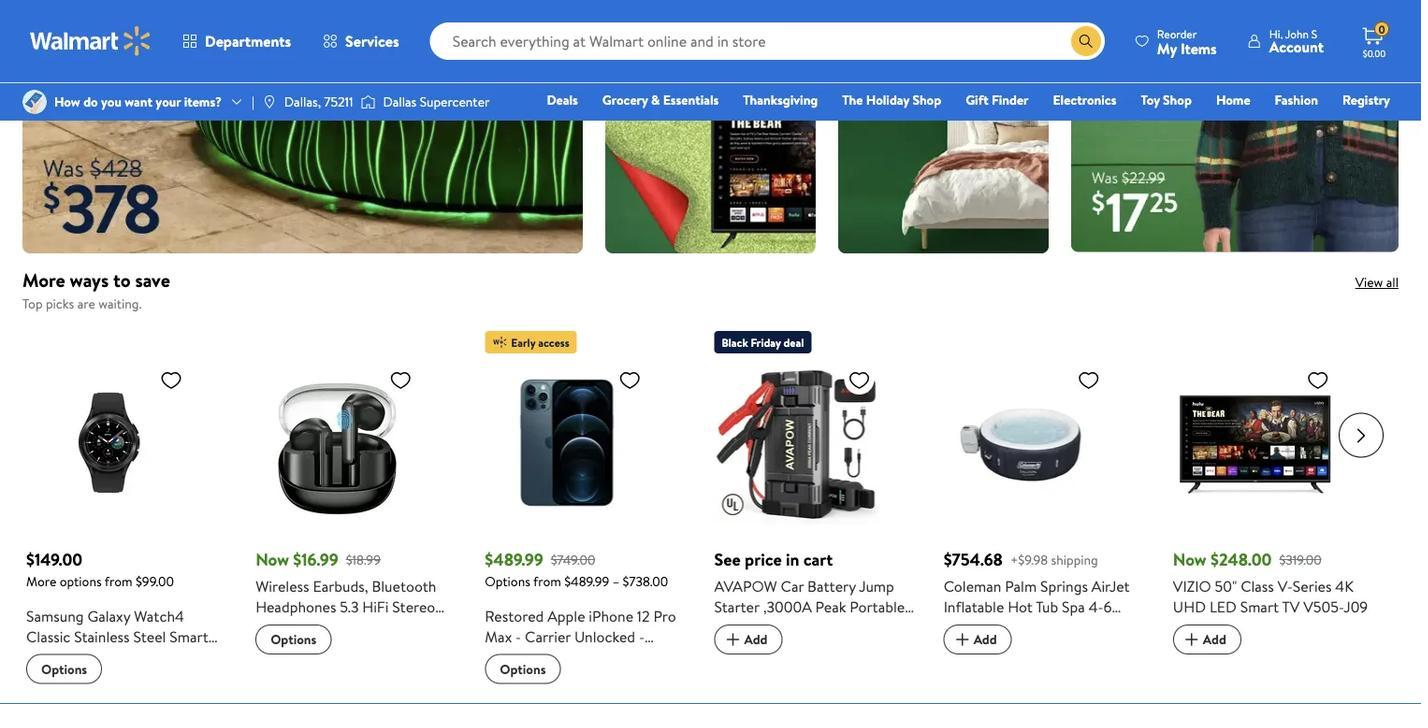 Task type: describe. For each thing, give the bounding box(es) containing it.
stainless
[[74, 626, 130, 646]]

more ways to save top picks are waiting.
[[22, 267, 170, 313]]

add to favorites list, avapow car battery jump starter ,3000a peak portable jump starters for up to 8l gas 8l diesel engine with booster function,12v lithium jump charger pack box with smart safety clamp image
[[848, 368, 870, 391]]

1 vertical spatial jump
[[714, 617, 749, 638]]

class
[[1241, 576, 1274, 596]]

tvs
[[659, 48, 679, 67]]

75211
[[324, 93, 353, 111]]

grocery
[[602, 91, 648, 109]]

options link for more
[[26, 654, 102, 684]]

touch
[[256, 658, 294, 679]]

smart inside now $248.00 $319.00 vizio 50" class v-series 4k uhd led smart tv v505-j09
[[1240, 596, 1279, 617]]

deals link
[[538, 90, 586, 110]]

less
[[683, 0, 713, 11]]

hi, john s account
[[1269, 26, 1324, 57]]

in
[[786, 548, 799, 571]]

now $248.00 $319.00 vizio 50" class v-series 4k uhd led smart tv v505-j09
[[1173, 548, 1368, 617]]

grocery & essentials link
[[594, 90, 727, 110]]

options for $16.99 options link
[[271, 630, 316, 649]]

product group containing $149.00
[[26, 323, 229, 688]]

earbuds,
[[313, 576, 368, 596]]

with right engine
[[825, 638, 852, 658]]

12
[[637, 605, 650, 626]]

avapow
[[714, 576, 777, 596]]

v505-
[[1303, 596, 1344, 617]]

the
[[842, 91, 863, 109]]

product group containing $754.68
[[944, 323, 1147, 686]]

earbud,
[[256, 638, 305, 658]]

coleman palm springs airjet inflatable hot tub spa 4-6 person image
[[944, 361, 1107, 524]]

carrier
[[525, 626, 571, 646]]

1 vertical spatial $489.99
[[564, 572, 609, 590]]

view all
[[1355, 273, 1399, 291]]

grocery & essentials
[[602, 91, 719, 109]]

v-
[[1278, 576, 1293, 596]]

max
[[485, 626, 512, 646]]

shop inside toy shop link
[[1163, 91, 1192, 109]]

2 - from the left
[[639, 626, 645, 646]]

on
[[717, 0, 738, 11]]

toy shop
[[1141, 91, 1192, 109]]

spend less on high- def
[[628, 0, 785, 35]]

thanksgiving
[[743, 91, 818, 109]]

search icon image
[[1078, 34, 1093, 49]]

2 add to cart image from the left
[[1180, 628, 1203, 651]]

pacific
[[530, 646, 573, 667]]

$754.68
[[944, 548, 1003, 571]]

add to favorites list, vizio 50" class v-series 4k uhd led smart tv v505-j09 image
[[1307, 368, 1329, 391]]

dallas, 75211
[[284, 93, 353, 111]]

options inside $489.99 $749.00 options from $489.99 – $738.00
[[485, 572, 530, 590]]

one
[[1247, 117, 1275, 135]]

s
[[1311, 26, 1317, 42]]

stereo
[[392, 596, 435, 617]]

fashion
[[1275, 91, 1318, 109]]

battery
[[807, 576, 856, 596]]

3 add button from the left
[[1173, 624, 1241, 654]]

pro
[[653, 605, 676, 626]]

pack
[[771, 679, 801, 699]]

1 horizontal spatial 8l
[[870, 617, 886, 638]]

options link for $16.99
[[256, 624, 331, 654]]

clear search field text image
[[1049, 34, 1064, 49]]

shop left now
[[861, 48, 889, 67]]

tub
[[1036, 596, 1058, 617]]

spend
[[628, 0, 679, 11]]

1 add to cart image from the left
[[722, 628, 744, 651]]

registry
[[1342, 91, 1390, 109]]

 image for dallas supercenter
[[361, 93, 376, 111]]

add to favorites list, coleman palm springs airjet inflatable hot tub spa 4-6 person image
[[1077, 368, 1100, 391]]

1 horizontal spatial black
[[722, 334, 748, 350]]

add to favorites list, restored apple iphone 12 pro max - carrier unlocked - 128gb pacific blue (refurbished) image
[[619, 368, 641, 391]]

unlocked
[[574, 626, 635, 646]]

steel
[[133, 626, 166, 646]]

the holiday shop
[[842, 91, 941, 109]]

add to cart image
[[951, 628, 974, 651]]

earphones,
[[256, 617, 327, 638]]

4h
[[331, 617, 351, 638]]

add to favorites list, wireless earbuds, bluetooth headphones 5.3 hifi stereo earphones, 4h playtime earbud, bluetooth earbud with touch control, ipx4 waterproof earphones sport headset for android ios,black image
[[389, 368, 412, 391]]

options
[[60, 572, 102, 590]]

$0.00
[[1363, 47, 1386, 59]]

reorder my items
[[1157, 26, 1217, 58]]

apple
[[547, 605, 585, 626]]

with inside now $16.99 $18.99 wireless earbuds, bluetooth headphones 5.3 hifi stereo earphones, 4h playtime earbud, bluetooth earbud with touch control, ipx4 waterproof earphones sport headset for android ios,black
[[426, 638, 454, 658]]

restored apple iphone 12 pro max - carrier unlocked - 128gb pacific blue (refurbished)
[[485, 605, 676, 688]]

options for more's options link
[[41, 660, 87, 678]]

now for now $16.99
[[256, 548, 289, 571]]

headset
[[256, 699, 309, 704]]

wireless earbuds, bluetooth headphones 5.3 hifi stereo earphones, 4h playtime earbud, bluetooth earbud with touch control, ipx4 waterproof earphones sport headset for android ios,black image
[[256, 361, 419, 524]]

account
[[1269, 36, 1324, 57]]

shop inside the holiday shop link
[[912, 91, 941, 109]]

2 add button from the left
[[944, 624, 1012, 654]]

next slide for more ways to save list image
[[1339, 413, 1384, 458]]

hot
[[1008, 596, 1033, 617]]

1 vertical spatial bluetooth
[[308, 638, 373, 658]]

now
[[892, 48, 916, 67]]

finder
[[992, 91, 1029, 109]]

box
[[805, 679, 829, 699]]

black friday deal
[[722, 334, 804, 350]]

deals
[[547, 91, 578, 109]]

128gb
[[485, 646, 526, 667]]

top
[[22, 295, 43, 313]]

smart inside samsung galaxy watch4 classic stainless steel smart watch, 42mm, bluetooth, black
[[170, 626, 208, 646]]

services button
[[307, 19, 415, 64]]

save
[[135, 267, 170, 293]]

shop now link
[[861, 48, 916, 67]]

charger
[[714, 679, 767, 699]]

clamp
[[759, 699, 801, 704]]

shipping
[[1051, 550, 1098, 569]]

function,12v
[[714, 658, 797, 679]]

blue
[[577, 646, 605, 667]]

$149.00
[[26, 548, 82, 571]]

now $16.99 $18.99 wireless earbuds, bluetooth headphones 5.3 hifi stereo earphones, 4h playtime earbud, bluetooth earbud with touch control, ipx4 waterproof earphones sport headset for android ios,black
[[256, 548, 454, 704]]

shop now
[[861, 48, 916, 67]]

more inside $149.00 more options from $99.00
[[26, 572, 56, 590]]

home link
[[1208, 90, 1259, 110]]

0
[[1378, 21, 1385, 37]]

black inside samsung galaxy watch4 classic stainless steel smart watch, 42mm, bluetooth, black
[[26, 667, 61, 688]]

spa
[[1062, 596, 1085, 617]]

engine
[[777, 638, 821, 658]]



Task type: vqa. For each thing, say whether or not it's contained in the screenshot.
than
no



Task type: locate. For each thing, give the bounding box(es) containing it.
tv
[[1282, 596, 1300, 617]]

options link down 'classic'
[[26, 654, 102, 684]]

items?
[[184, 93, 222, 111]]

with right box
[[833, 679, 860, 699]]

black down 'classic'
[[26, 667, 61, 688]]

 image left how
[[22, 90, 47, 114]]

smart down booster
[[864, 679, 903, 699]]

0 horizontal spatial from
[[105, 572, 132, 590]]

1 horizontal spatial add
[[974, 630, 997, 648]]

fashion link
[[1266, 90, 1327, 110]]

- right max
[[516, 626, 521, 646]]

$754.68 +$9.98 shipping coleman palm springs airjet inflatable hot tub spa 4-6 person
[[944, 548, 1130, 638]]

now up wireless
[[256, 548, 289, 571]]

how
[[54, 93, 80, 111]]

hifi
[[362, 596, 389, 617]]

jump right lithium
[[852, 658, 887, 679]]

options up restored
[[485, 572, 530, 590]]

0 horizontal spatial now
[[256, 548, 289, 571]]

$149.00 more options from $99.00
[[26, 548, 174, 590]]

$738.00
[[623, 572, 668, 590]]

$489.99 up restored
[[485, 548, 543, 571]]

,3000a
[[763, 596, 812, 617]]

1 horizontal spatial options link
[[256, 624, 331, 654]]

smart right steel
[[170, 626, 208, 646]]

booster
[[856, 638, 907, 658]]

gift finder link
[[957, 90, 1037, 110]]

restored
[[485, 605, 544, 626]]

bluetooth up playtime
[[372, 576, 436, 596]]

2 horizontal spatial options link
[[485, 654, 561, 684]]

bluetooth,
[[124, 646, 192, 667]]

1 horizontal spatial smart
[[864, 679, 903, 699]]

holiday
[[866, 91, 909, 109]]

$749.00
[[551, 550, 595, 569]]

up
[[831, 617, 849, 638]]

add to cart image down uhd
[[1180, 628, 1203, 651]]

 image
[[262, 94, 277, 109]]

$18.99
[[346, 550, 381, 569]]

from up galaxy
[[105, 572, 132, 590]]

5.3
[[340, 596, 359, 617]]

0 vertical spatial black
[[722, 334, 748, 350]]

1 horizontal spatial now
[[1173, 548, 1206, 571]]

departments
[[205, 31, 291, 51]]

uhd
[[1173, 596, 1206, 617]]

from inside $489.99 $749.00 options from $489.99 – $738.00
[[533, 572, 561, 590]]

add up the function,12v at the bottom of the page
[[744, 630, 768, 648]]

Search search field
[[430, 22, 1105, 60]]

all
[[1386, 273, 1399, 291]]

avapow car battery jump starter ,3000a peak portable jump starters for up to 8l gas 8l diesel engine with booster function,12v lithium jump charger pack box with smart safety clamp image
[[714, 361, 878, 524]]

to up waiting. on the top
[[113, 267, 131, 293]]

walmart+ link
[[1326, 116, 1399, 136]]

earbud
[[377, 638, 422, 658]]

bluetooth down 5.3
[[308, 638, 373, 658]]

product group
[[26, 323, 229, 688], [256, 323, 459, 704], [485, 323, 688, 688], [714, 323, 917, 704], [944, 323, 1147, 686], [1173, 323, 1376, 686]]

Walmart Site-Wide search field
[[430, 22, 1105, 60]]

cart
[[803, 548, 833, 571]]

jump down avapow
[[714, 617, 749, 638]]

0 vertical spatial bluetooth
[[372, 576, 436, 596]]

early
[[511, 334, 535, 350]]

shop
[[628, 48, 656, 67], [861, 48, 889, 67], [912, 91, 941, 109], [1163, 91, 1192, 109]]

|
[[252, 93, 254, 111]]

starters
[[753, 617, 805, 638]]

add down inflatable
[[974, 630, 997, 648]]

palm
[[1005, 576, 1037, 596]]

services
[[345, 31, 399, 51]]

add down led
[[1203, 630, 1226, 648]]

2 horizontal spatial smart
[[1240, 596, 1279, 617]]

to right up
[[853, 617, 867, 638]]

safety
[[714, 699, 755, 704]]

more down $149.00
[[26, 572, 56, 590]]

1 horizontal spatial from
[[533, 572, 561, 590]]

vizio
[[1173, 576, 1211, 596]]

1 product group from the left
[[26, 323, 229, 688]]

0 horizontal spatial add button
[[714, 624, 783, 654]]

add button down inflatable
[[944, 624, 1012, 654]]

3 product group from the left
[[485, 323, 688, 688]]

2 vertical spatial jump
[[852, 658, 887, 679]]

view
[[1355, 273, 1383, 291]]

0 horizontal spatial $489.99
[[485, 548, 543, 571]]

2 horizontal spatial add button
[[1173, 624, 1241, 654]]

access
[[538, 334, 569, 350]]

now up vizio
[[1173, 548, 1206, 571]]

42mm,
[[74, 646, 120, 667]]

5 product group from the left
[[944, 323, 1147, 686]]

thanksgiving link
[[735, 90, 826, 110]]

sport
[[406, 679, 442, 699]]

options down max
[[500, 660, 546, 678]]

smart inside see price in cart avapow car battery jump starter ,3000a peak portable jump starters for up to 8l gas 8l diesel engine with booster function,12v lithium jump charger pack box with smart safety clamp
[[864, 679, 903, 699]]

2 horizontal spatial add
[[1203, 630, 1226, 648]]

bluetooth
[[372, 576, 436, 596], [308, 638, 373, 658]]

shop tvs link
[[628, 48, 679, 67]]

1 vertical spatial black
[[26, 667, 61, 688]]

shop right holiday
[[912, 91, 941, 109]]

product group containing now $16.99
[[256, 323, 459, 704]]

more inside more ways to save top picks are waiting.
[[22, 267, 65, 293]]

add button down led
[[1173, 624, 1241, 654]]

 image right the 75211
[[361, 93, 376, 111]]

product group containing now $248.00
[[1173, 323, 1376, 686]]

now inside now $248.00 $319.00 vizio 50" class v-series 4k uhd led smart tv v505-j09
[[1173, 548, 1206, 571]]

0 vertical spatial for
[[808, 617, 827, 638]]

0 horizontal spatial add to cart image
[[722, 628, 744, 651]]

walmart image
[[30, 26, 152, 56]]

1 from from the left
[[105, 572, 132, 590]]

lithium
[[800, 658, 849, 679]]

1 horizontal spatial add button
[[944, 624, 1012, 654]]

1 add from the left
[[744, 630, 768, 648]]

black left the friday
[[722, 334, 748, 350]]

3 add from the left
[[1203, 630, 1226, 648]]

vizio 50" class v-series 4k uhd led smart tv v505-j09 image
[[1173, 361, 1337, 524]]

0 horizontal spatial options link
[[26, 654, 102, 684]]

for down the control,
[[313, 699, 332, 704]]

product group containing see price in cart
[[714, 323, 917, 704]]

 image for how do you want your items?
[[22, 90, 47, 114]]

0 horizontal spatial for
[[313, 699, 332, 704]]

dallas supercenter
[[383, 93, 490, 111]]

person
[[944, 617, 988, 638]]

with right earbud
[[426, 638, 454, 658]]

series
[[1293, 576, 1332, 596]]

4 product group from the left
[[714, 323, 917, 704]]

smart left tv
[[1240, 596, 1279, 617]]

from for $149.00
[[105, 572, 132, 590]]

options down headphones
[[271, 630, 316, 649]]

for inside see price in cart avapow car battery jump starter ,3000a peak portable jump starters for up to 8l gas 8l diesel engine with booster function,12v lithium jump charger pack box with smart safety clamp
[[808, 617, 827, 638]]

2 from from the left
[[533, 572, 561, 590]]

0 horizontal spatial black
[[26, 667, 61, 688]]

1 horizontal spatial for
[[808, 617, 827, 638]]

debit
[[1278, 117, 1310, 135]]

$489.99
[[485, 548, 543, 571], [564, 572, 609, 590]]

shop left tvs
[[628, 48, 656, 67]]

want
[[125, 93, 152, 111]]

add button
[[714, 624, 783, 654], [944, 624, 1012, 654], [1173, 624, 1241, 654]]

0 horizontal spatial  image
[[22, 90, 47, 114]]

one debit link
[[1238, 116, 1318, 136]]

0 horizontal spatial 8l
[[714, 638, 730, 658]]

restored apple iphone 12 pro max - carrier unlocked - 128gb pacific blue (refurbished) image
[[485, 361, 649, 524]]

8l left diesel at bottom right
[[714, 638, 730, 658]]

$489.99 down $749.00 in the left bottom of the page
[[564, 572, 609, 590]]

from down $749.00 in the left bottom of the page
[[533, 572, 561, 590]]

waiting.
[[98, 295, 141, 313]]

0 vertical spatial to
[[113, 267, 131, 293]]

add for add to cart icon
[[974, 630, 997, 648]]

shop right toy
[[1163, 91, 1192, 109]]

6 product group from the left
[[1173, 323, 1376, 686]]

inflatable
[[944, 596, 1004, 617]]

essentials
[[663, 91, 719, 109]]

1 vertical spatial for
[[313, 699, 332, 704]]

to inside see price in cart avapow car battery jump starter ,3000a peak portable jump starters for up to 8l gas 8l diesel engine with booster function,12v lithium jump charger pack box with smart safety clamp
[[853, 617, 867, 638]]

the holiday shop link
[[834, 90, 950, 110]]

jump right "battery"
[[859, 576, 894, 596]]

1 - from the left
[[516, 626, 521, 646]]

add button up the function,12v at the bottom of the page
[[714, 624, 783, 654]]

deal
[[783, 334, 804, 350]]

earphones
[[334, 679, 402, 699]]

options link down max
[[485, 654, 561, 684]]

1 vertical spatial more
[[26, 572, 56, 590]]

my
[[1157, 38, 1177, 58]]

see price in cart avapow car battery jump starter ,3000a peak portable jump starters for up to 8l gas 8l diesel engine with booster function,12v lithium jump charger pack box with smart safety clamp
[[714, 548, 914, 704]]

with
[[426, 638, 454, 658], [825, 638, 852, 658], [833, 679, 860, 699]]

more
[[22, 267, 65, 293], [26, 572, 56, 590]]

for left up
[[808, 617, 827, 638]]

add for 2nd add to cart image from left
[[1203, 630, 1226, 648]]

0 vertical spatial smart
[[1240, 596, 1279, 617]]

coleman
[[944, 576, 1001, 596]]

now inside now $16.99 $18.99 wireless earbuds, bluetooth headphones 5.3 hifi stereo earphones, 4h playtime earbud, bluetooth earbud with touch control, ipx4 waterproof earphones sport headset for android ios,black
[[256, 548, 289, 571]]

from inside $149.00 more options from $99.00
[[105, 572, 132, 590]]

departments button
[[167, 19, 307, 64]]

$319.00
[[1279, 550, 1322, 569]]

options down 'classic'
[[41, 660, 87, 678]]

classic
[[26, 626, 70, 646]]

dallas
[[383, 93, 417, 111]]

1 vertical spatial to
[[853, 617, 867, 638]]

0 horizontal spatial add
[[744, 630, 768, 648]]

high-
[[742, 0, 785, 11]]

add to cart image
[[722, 628, 744, 651], [1180, 628, 1203, 651]]

1 horizontal spatial to
[[853, 617, 867, 638]]

car
[[781, 576, 804, 596]]

(refurbished)
[[485, 667, 573, 688]]

for inside now $16.99 $18.99 wireless earbuds, bluetooth headphones 5.3 hifi stereo earphones, 4h playtime earbud, bluetooth earbud with touch control, ipx4 waterproof earphones sport headset for android ios,black
[[313, 699, 332, 704]]

options link down headphones
[[256, 624, 331, 654]]

2 vertical spatial smart
[[864, 679, 903, 699]]

electronics
[[1053, 91, 1116, 109]]

 image
[[22, 90, 47, 114], [361, 93, 376, 111]]

friday
[[751, 334, 781, 350]]

1 now from the left
[[256, 548, 289, 571]]

samsung galaxy watch4 classic stainless steel smart watch, 42mm, bluetooth, black image
[[26, 361, 190, 524]]

- left "pro"
[[639, 626, 645, 646]]

0 vertical spatial $489.99
[[485, 548, 543, 571]]

1 horizontal spatial $489.99
[[564, 572, 609, 590]]

1 horizontal spatial  image
[[361, 93, 376, 111]]

furniture
[[861, 9, 934, 35]]

1 add button from the left
[[714, 624, 783, 654]]

toy
[[1141, 91, 1160, 109]]

add to favorites list, samsung galaxy watch4 classic stainless steel smart watch, 42mm, bluetooth, black image
[[160, 368, 182, 391]]

0 horizontal spatial smart
[[170, 626, 208, 646]]

product group containing $489.99
[[485, 323, 688, 688]]

1 horizontal spatial add to cart image
[[1180, 628, 1203, 651]]

8l left gas
[[870, 617, 886, 638]]

0 horizontal spatial to
[[113, 267, 131, 293]]

electronics link
[[1045, 90, 1125, 110]]

reorder
[[1157, 26, 1197, 42]]

galaxy
[[87, 605, 130, 626]]

from for $489.99
[[533, 572, 561, 590]]

to inside more ways to save top picks are waiting.
[[113, 267, 131, 293]]

2 add from the left
[[974, 630, 997, 648]]

4-
[[1089, 596, 1103, 617]]

your
[[156, 93, 181, 111]]

1 horizontal spatial -
[[639, 626, 645, 646]]

0 vertical spatial jump
[[859, 576, 894, 596]]

iphone
[[589, 605, 633, 626]]

options for the rightmost options link
[[500, 660, 546, 678]]

samsung galaxy watch4 classic stainless steel smart watch, 42mm, bluetooth, black
[[26, 605, 208, 688]]

portable
[[850, 596, 905, 617]]

walmart+
[[1334, 117, 1390, 135]]

0 vertical spatial more
[[22, 267, 65, 293]]

2 product group from the left
[[256, 323, 459, 704]]

2 now from the left
[[1173, 548, 1206, 571]]

1 vertical spatial smart
[[170, 626, 208, 646]]

add for second add to cart image from right
[[744, 630, 768, 648]]

0 horizontal spatial -
[[516, 626, 521, 646]]

price
[[745, 548, 782, 571]]

more up top
[[22, 267, 65, 293]]

add to cart image down starter
[[722, 628, 744, 651]]

now for now $248.00
[[1173, 548, 1206, 571]]

headphones
[[256, 596, 336, 617]]

samsung
[[26, 605, 84, 626]]



